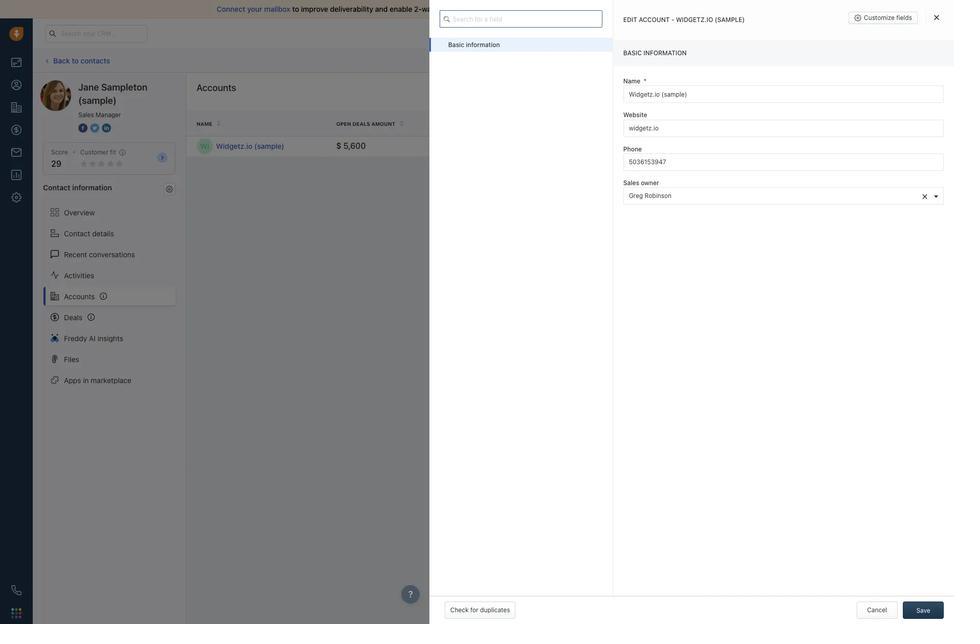 Task type: describe. For each thing, give the bounding box(es) containing it.
twitter circled image
[[90, 123, 99, 134]]

click
[[503, 57, 517, 64]]

overview
[[64, 208, 95, 217]]

duplicates
[[480, 607, 510, 615]]

1 horizontal spatial (sample)
[[254, 142, 284, 151]]

check for duplicates button
[[445, 602, 516, 620]]

3 days ago
[[626, 142, 658, 150]]

account
[[639, 16, 670, 24]]

freddy ai insights
[[64, 334, 123, 343]]

connect your mailbox link
[[217, 5, 292, 13]]

website
[[624, 111, 648, 119]]

in
[[83, 376, 89, 385]]

linkedin circled image
[[102, 123, 111, 134]]

1 your from the left
[[247, 5, 262, 13]]

save button
[[903, 602, 944, 620]]

1 horizontal spatial contacts
[[797, 120, 826, 127]]

contacted
[[642, 121, 675, 127]]

call
[[595, 57, 605, 64]]

import all your sales data link
[[535, 5, 622, 13]]

customize fields button
[[849, 12, 918, 24]]

greg robinson
[[629, 192, 672, 200]]

widgetz.io (sample)
[[216, 142, 284, 151]]

contact details
[[64, 229, 114, 238]]

greg
[[629, 192, 643, 200]]

improve
[[301, 5, 328, 13]]

0 horizontal spatial to
[[72, 56, 79, 65]]

edit
[[624, 16, 638, 24]]

back to contacts link
[[43, 53, 111, 69]]

and
[[375, 5, 388, 13]]

customize fields
[[864, 14, 913, 22]]

5,600
[[344, 142, 366, 151]]

phone image
[[11, 586, 22, 596]]

details
[[92, 229, 114, 238]]

email
[[553, 57, 568, 64]]

fit
[[110, 149, 116, 156]]

customize
[[864, 14, 895, 22]]

import
[[535, 5, 558, 13]]

contact for contact information
[[43, 183, 70, 192]]

sampleton
[[101, 82, 147, 93]]

of
[[455, 5, 462, 13]]

deals
[[353, 121, 370, 127]]

score
[[51, 149, 68, 156]]

ai
[[89, 334, 96, 343]]

related
[[771, 120, 795, 127]]

deals
[[64, 313, 82, 322]]

days
[[632, 142, 645, 150]]

customer fit
[[80, 149, 116, 156]]

close image
[[935, 14, 940, 20]]

$
[[336, 142, 342, 151]]

to for updates
[[519, 57, 525, 64]]

sales owner
[[624, 179, 659, 187]]

activities
[[64, 271, 94, 280]]

updates available. click to refresh.
[[448, 57, 549, 64]]

data
[[605, 5, 620, 13]]

0 horizontal spatial widgetz.io
[[216, 142, 253, 151]]

check
[[451, 607, 469, 615]]

open
[[336, 121, 351, 127]]

back to contacts
[[53, 56, 110, 65]]

apps
[[64, 376, 81, 385]]

0 vertical spatial basic information
[[449, 41, 500, 49]]

last contacted time
[[626, 121, 689, 127]]

basic information link
[[430, 38, 613, 52]]

refresh.
[[527, 57, 549, 64]]

0 vertical spatial contacts
[[81, 56, 110, 65]]

3
[[626, 142, 630, 150]]

× dialog
[[430, 0, 955, 625]]

Phone text field
[[624, 154, 944, 171]]

facebook circled image
[[78, 123, 88, 134]]

29
[[51, 159, 62, 169]]

contact for contact details
[[64, 229, 90, 238]]

1 horizontal spatial information
[[466, 41, 500, 49]]

mailbox
[[264, 5, 291, 13]]

(sample) inside jane sampleton (sample) sales manager
[[78, 95, 117, 106]]

recent
[[64, 250, 87, 259]]

call button
[[579, 52, 611, 69]]

updates available. click to refresh. link
[[433, 51, 554, 70]]



Task type: vqa. For each thing, say whether or not it's contained in the screenshot.
bottom Send
no



Task type: locate. For each thing, give the bounding box(es) containing it.
sales
[[586, 5, 603, 13]]

freddy
[[64, 334, 87, 343]]

none search field inside '×' dialog
[[440, 10, 603, 28]]

jane sampleton (sample) sales manager
[[78, 82, 147, 119]]

available.
[[474, 57, 501, 64]]

widgetz.io
[[676, 16, 714, 24], [216, 142, 253, 151]]

0 horizontal spatial name
[[197, 121, 212, 127]]

Start typing... text field
[[624, 86, 944, 103]]

1 horizontal spatial accounts
[[197, 82, 236, 93]]

robinson
[[645, 192, 672, 200]]

1 vertical spatial basic
[[624, 49, 642, 57]]

related contacts
[[771, 120, 826, 127]]

0 vertical spatial (sample)
[[715, 16, 745, 24]]

sms button
[[633, 52, 667, 69]]

conversations.
[[484, 5, 533, 13]]

0 vertical spatial basic
[[449, 41, 465, 49]]

0 horizontal spatial contacts
[[81, 56, 110, 65]]

manager
[[96, 111, 121, 119]]

information down the '-'
[[644, 49, 687, 57]]

edit account - widgetz.io (sample)
[[624, 16, 745, 24]]

2 vertical spatial information
[[72, 183, 112, 192]]

1 vertical spatial (sample)
[[78, 95, 117, 106]]

2 your from the left
[[569, 5, 584, 13]]

files
[[64, 355, 79, 364]]

updates
[[448, 57, 473, 64]]

name for name
[[197, 121, 212, 127]]

1 horizontal spatial sales
[[624, 179, 640, 187]]

owner
[[641, 179, 659, 187]]

1 horizontal spatial widgetz.io
[[676, 16, 714, 24]]

to right click
[[519, 57, 525, 64]]

save
[[917, 607, 931, 615]]

sms
[[649, 57, 662, 64]]

0 vertical spatial sales
[[78, 111, 94, 119]]

contact information
[[43, 183, 112, 192]]

Website url field
[[624, 120, 944, 137]]

widgetz.io inside '×' dialog
[[676, 16, 714, 24]]

0 horizontal spatial basic information
[[449, 41, 500, 49]]

contacts
[[81, 56, 110, 65], [797, 120, 826, 127]]

name inside '×' dialog
[[624, 77, 641, 85]]

contact
[[43, 183, 70, 192], [64, 229, 90, 238]]

phone element
[[6, 581, 27, 601]]

1 vertical spatial information
[[644, 49, 687, 57]]

basic information up *
[[624, 49, 687, 57]]

to right mailbox
[[292, 5, 299, 13]]

your right all
[[569, 5, 584, 13]]

sales up facebook circled image
[[78, 111, 94, 119]]

(sample) inside '×' dialog
[[715, 16, 745, 24]]

your left mailbox
[[247, 5, 262, 13]]

all
[[559, 5, 567, 13]]

sales
[[78, 111, 94, 119], [624, 179, 640, 187]]

customer
[[80, 149, 108, 156]]

conversations
[[89, 250, 135, 259]]

29 button
[[51, 159, 62, 169]]

information
[[466, 41, 500, 49], [644, 49, 687, 57], [72, 183, 112, 192]]

insights
[[98, 334, 123, 343]]

deliverability
[[330, 5, 373, 13]]

check for duplicates
[[451, 607, 510, 615]]

0 horizontal spatial basic
[[449, 41, 465, 49]]

1 horizontal spatial to
[[292, 5, 299, 13]]

accounts
[[197, 82, 236, 93], [64, 292, 95, 301]]

1 vertical spatial accounts
[[64, 292, 95, 301]]

name
[[624, 77, 641, 85], [197, 121, 212, 127]]

fields
[[897, 14, 913, 22]]

-
[[672, 16, 675, 24]]

Search your CRM... text field
[[45, 25, 147, 42]]

apps in marketplace
[[64, 376, 131, 385]]

back
[[53, 56, 70, 65]]

jane
[[78, 82, 99, 93]]

0 vertical spatial contact
[[43, 183, 70, 192]]

to right back
[[72, 56, 79, 65]]

basic information
[[449, 41, 500, 49], [624, 49, 687, 57]]

basic up updates
[[449, 41, 465, 49]]

contact up recent
[[64, 229, 90, 238]]

contacts right related on the top of the page
[[797, 120, 826, 127]]

time
[[676, 121, 689, 127]]

connect your mailbox to improve deliverability and enable 2-way sync of email conversations. import all your sales data
[[217, 5, 620, 13]]

sales inside jane sampleton (sample) sales manager
[[78, 111, 94, 119]]

basic
[[449, 41, 465, 49], [624, 49, 642, 57]]

1 vertical spatial contact
[[64, 229, 90, 238]]

2 vertical spatial (sample)
[[254, 142, 284, 151]]

2 horizontal spatial to
[[519, 57, 525, 64]]

0 vertical spatial accounts
[[197, 82, 236, 93]]

cancel
[[868, 607, 888, 615]]

Search for a field text field
[[440, 10, 603, 28]]

email button
[[538, 52, 574, 69]]

1 horizontal spatial basic
[[624, 49, 642, 57]]

amount
[[372, 121, 396, 127]]

0 vertical spatial name
[[624, 77, 641, 85]]

$ 5,600
[[336, 142, 366, 151]]

cancel button
[[857, 602, 898, 620]]

enable
[[390, 5, 413, 13]]

1 vertical spatial widgetz.io
[[216, 142, 253, 151]]

0 vertical spatial information
[[466, 41, 500, 49]]

0 horizontal spatial accounts
[[64, 292, 95, 301]]

connect
[[217, 5, 245, 13]]

search image
[[444, 15, 454, 23]]

ago
[[647, 142, 658, 150]]

widgetz.io (sample) link
[[216, 141, 326, 152]]

1 vertical spatial name
[[197, 121, 212, 127]]

information up overview
[[72, 183, 112, 192]]

2 horizontal spatial (sample)
[[715, 16, 745, 24]]

contacts down search your crm... text box
[[81, 56, 110, 65]]

×
[[922, 190, 928, 202]]

call link
[[579, 52, 611, 69]]

basic left sms at the top of the page
[[624, 49, 642, 57]]

0 horizontal spatial your
[[247, 5, 262, 13]]

email
[[464, 5, 482, 13]]

marketplace
[[91, 376, 131, 385]]

for
[[471, 607, 479, 615]]

information up available.
[[466, 41, 500, 49]]

0 horizontal spatial information
[[72, 183, 112, 192]]

1 vertical spatial basic information
[[624, 49, 687, 57]]

to
[[292, 5, 299, 13], [72, 56, 79, 65], [519, 57, 525, 64]]

name *
[[624, 77, 647, 85]]

1 vertical spatial contacts
[[797, 120, 826, 127]]

open deals amount
[[336, 121, 396, 127]]

0 horizontal spatial sales
[[78, 111, 94, 119]]

basic information up available.
[[449, 41, 500, 49]]

score 29
[[51, 149, 68, 169]]

name for name *
[[624, 77, 641, 85]]

to for connect
[[292, 5, 299, 13]]

mng settings image
[[166, 186, 173, 193]]

*
[[644, 77, 647, 85]]

1 horizontal spatial your
[[569, 5, 584, 13]]

contact down "29" button
[[43, 183, 70, 192]]

sales inside '×' dialog
[[624, 179, 640, 187]]

phone
[[624, 145, 642, 153]]

sync
[[437, 5, 453, 13]]

freshworks switcher image
[[11, 609, 22, 619]]

1 horizontal spatial name
[[624, 77, 641, 85]]

0 vertical spatial widgetz.io
[[676, 16, 714, 24]]

2-
[[414, 5, 422, 13]]

None search field
[[440, 10, 603, 28]]

1 vertical spatial sales
[[624, 179, 640, 187]]

way
[[422, 5, 435, 13]]

2 horizontal spatial information
[[644, 49, 687, 57]]

1 horizontal spatial basic information
[[624, 49, 687, 57]]

0 horizontal spatial (sample)
[[78, 95, 117, 106]]

sales up "greg"
[[624, 179, 640, 187]]



